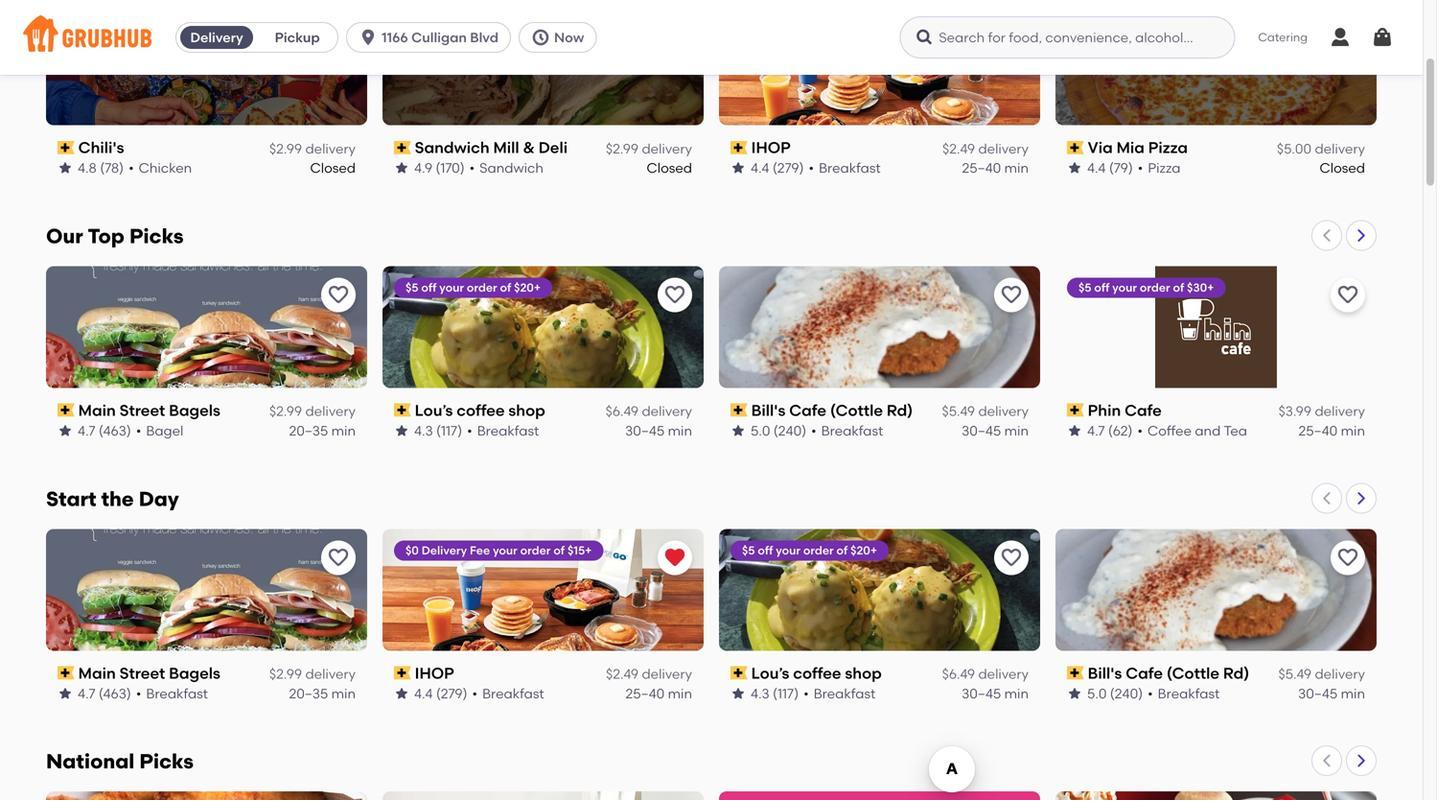 Task type: describe. For each thing, give the bounding box(es) containing it.
$2.99 delivery for ihop
[[269, 666, 356, 682]]

phin
[[1088, 401, 1122, 420]]

1 vertical spatial (117)
[[773, 685, 799, 702]]

preorder for 11:45am
[[1150, 56, 1284, 72]]

chick-fil-a logo image
[[46, 792, 367, 800]]

&
[[523, 138, 535, 157]]

preorder for sandwich mill & deli
[[476, 56, 534, 72]]

25–40 for $5 off your order of $30+
[[1299, 423, 1338, 439]]

4.7 for start the day
[[78, 685, 95, 702]]

$15+
[[568, 543, 592, 557]]

preorder for via mia pizza
[[1150, 56, 1207, 72]]

0 vertical spatial bill's cafe (cottle rd) logo image
[[719, 266, 1041, 388]]

closed for chili's
[[310, 160, 356, 176]]

1 horizontal spatial 4.3
[[751, 685, 770, 702]]

0 horizontal spatial 4.3
[[414, 423, 433, 439]]

• breakfast for "main street bagels logo" associated with start the day
[[136, 685, 208, 702]]

save this restaurant image for start the day
[[327, 546, 350, 569]]

0 horizontal spatial $5.49
[[942, 403, 976, 419]]

0 vertical spatial picks
[[129, 224, 184, 248]]

subscription pass image for chili's
[[58, 141, 75, 154]]

0 vertical spatial 25–40
[[963, 160, 1002, 176]]

$3.99
[[1279, 403, 1312, 419]]

0 vertical spatial bill's cafe (cottle rd)
[[752, 401, 914, 420]]

bill's for the topmost bill's cafe (cottle rd) logo
[[752, 401, 786, 420]]

$5 off your order of $30+
[[1079, 280, 1215, 294]]

1 horizontal spatial 25–40 min
[[963, 160, 1029, 176]]

sandwich mill & deli
[[415, 138, 568, 157]]

saved restaurant button for chili's
[[321, 15, 356, 49]]

1 vertical spatial $5.49 delivery
[[1279, 666, 1366, 682]]

4.8 (78)
[[78, 160, 124, 176]]

our top picks
[[46, 224, 184, 248]]

phin cafe logo image
[[1156, 266, 1278, 388]]

subscription pass image for the rightmost bill's cafe (cottle rd) logo
[[1068, 666, 1085, 680]]

subscription pass image for phin cafe
[[1068, 404, 1085, 417]]

1 horizontal spatial 4.3 (117)
[[751, 685, 799, 702]]

now
[[554, 29, 584, 46]]

for for chili's
[[200, 56, 218, 72]]

4.7 down phin
[[1088, 423, 1106, 439]]

and
[[1196, 423, 1221, 439]]

now button
[[519, 22, 605, 53]]

(62)
[[1109, 423, 1133, 439]]

main street bagels for picks
[[78, 401, 220, 420]]

0 vertical spatial ihop logo image
[[719, 3, 1041, 125]]

0 horizontal spatial $6.49
[[606, 403, 639, 419]]

our
[[46, 224, 83, 248]]

$2.99 delivery for sandwich mill & deli
[[269, 140, 356, 157]]

2 pizza from the top
[[1149, 160, 1181, 176]]

3 caret right icon image from the top
[[1354, 753, 1370, 769]]

25–40 min for $5 off your order of $30+
[[1299, 423, 1366, 439]]

culligan
[[412, 29, 467, 46]]

svg image inside 1166 culligan blvd button
[[359, 28, 378, 47]]

1 vertical spatial bill's cafe (cottle rd)
[[1088, 664, 1250, 682]]

1 pizza from the top
[[1149, 138, 1189, 157]]

$5 for the bottom "lou's coffee shop logo"
[[742, 543, 755, 557]]

5.0 for the rightmost bill's cafe (cottle rd) logo
[[1088, 685, 1107, 702]]

1 vertical spatial 4.4 (279)
[[414, 685, 468, 702]]

0 vertical spatial (117)
[[436, 423, 463, 439]]

$2.99 delivery for lou's coffee shop
[[269, 403, 356, 419]]

(240) for the topmost bill's cafe (cottle rd) logo
[[774, 423, 807, 439]]

0 vertical spatial $5 off your order of $20+
[[406, 280, 541, 294]]

(79)
[[1110, 160, 1134, 176]]

$0 delivery fee your order of $15+
[[406, 543, 592, 557]]

1 horizontal spatial (cottle
[[1167, 664, 1220, 682]]

(463) for top
[[99, 423, 131, 439]]

saved restaurant button for ihop
[[995, 15, 1029, 49]]

1 vertical spatial delivery
[[422, 543, 467, 557]]

0 vertical spatial lou's coffee shop logo image
[[383, 266, 704, 388]]

• breakfast for the rightmost bill's cafe (cottle rd) logo
[[1148, 685, 1220, 702]]

pickup button
[[257, 22, 338, 53]]

1 vertical spatial rd)
[[1224, 664, 1250, 682]]

0 vertical spatial (279)
[[773, 160, 804, 176]]

caret left icon image for picks
[[1320, 228, 1335, 243]]

0 vertical spatial 5.0 (240)
[[751, 423, 807, 439]]

$3.99 delivery
[[1279, 403, 1366, 419]]

svg image
[[1330, 26, 1353, 49]]

bagels for our top picks
[[169, 401, 220, 420]]

mill
[[493, 138, 520, 157]]

street for picks
[[120, 401, 165, 420]]

1 horizontal spatial $20+
[[851, 543, 878, 557]]

0 vertical spatial $2.49 delivery
[[943, 140, 1029, 157]]

1 horizontal spatial coffee
[[794, 664, 842, 682]]

0 horizontal spatial $20+
[[514, 280, 541, 294]]

1 vertical spatial lou's
[[752, 664, 790, 682]]

0 horizontal spatial lou's coffee shop
[[415, 401, 546, 420]]

0 vertical spatial rd)
[[887, 401, 914, 420]]

cafe for our top picks
[[1125, 401, 1162, 420]]

subscription pass image for sandwich mill & deli
[[394, 141, 411, 154]]

start
[[46, 487, 96, 511]]

pickup
[[275, 29, 320, 46]]

0 horizontal spatial (cottle
[[831, 401, 883, 420]]

$2.49 for the topmost the 'ihop logo'
[[943, 140, 976, 157]]

1 vertical spatial shop
[[846, 664, 882, 682]]

1 horizontal spatial bill's cafe (cottle rd) logo image
[[1056, 529, 1377, 651]]

main for the
[[78, 664, 116, 682]]

via
[[1088, 138, 1113, 157]]

11:30am
[[222, 56, 274, 72]]

via mia pizza
[[1088, 138, 1189, 157]]

top
[[88, 224, 125, 248]]

$2.99 for lou's coffee shop
[[269, 403, 302, 419]]

$2.99 for sandwich mill & deli
[[269, 140, 302, 157]]

1166
[[382, 29, 408, 46]]

main street bagels logo image for start the day
[[46, 529, 367, 651]]

$5 for top "lou's coffee shop logo"
[[406, 280, 419, 294]]

4.9 (170)
[[414, 160, 465, 176]]

chili's
[[78, 138, 124, 157]]

dunkin' logo image
[[719, 792, 1041, 800]]

1 vertical spatial lou's coffee shop logo image
[[719, 529, 1041, 651]]

mia
[[1117, 138, 1145, 157]]

subscription pass image for main street bagels
[[58, 666, 75, 680]]

1 horizontal spatial $5.49
[[1279, 666, 1312, 682]]

0 vertical spatial $5.49 delivery
[[942, 403, 1029, 419]]

20–35 min for start the day
[[289, 685, 356, 702]]

25–40 for $0 delivery fee your order of $15+
[[626, 685, 665, 702]]

1 horizontal spatial 4.4 (279)
[[751, 160, 804, 176]]

blvd
[[470, 29, 499, 46]]

1 vertical spatial $6.49 delivery
[[943, 666, 1029, 682]]

0 horizontal spatial 4.4
[[414, 685, 433, 702]]

0 vertical spatial sandwich
[[415, 138, 490, 157]]

save this restaurant image for our top picks
[[327, 283, 350, 306]]

11:45am
[[1232, 56, 1284, 72]]

main navigation navigation
[[0, 0, 1424, 75]]

0 vertical spatial shop
[[509, 401, 546, 420]]

1 vertical spatial $6.49
[[943, 666, 976, 682]]

1166 culligan blvd
[[382, 29, 499, 46]]

catering button
[[1245, 16, 1322, 59]]

20–35 for start the day
[[289, 685, 328, 702]]

delivery button
[[177, 22, 257, 53]]

preorder for 11:00am
[[476, 56, 611, 72]]

street for day
[[120, 664, 165, 682]]

subscription pass image for the 'ihop logo' to the middle
[[394, 666, 411, 680]]



Task type: locate. For each thing, give the bounding box(es) containing it.
1 vertical spatial caret left icon image
[[1320, 490, 1335, 506]]

0 horizontal spatial bill's cafe (cottle rd)
[[752, 401, 914, 420]]

(463) left • bagel
[[99, 423, 131, 439]]

cafe for start the day
[[1126, 664, 1164, 682]]

4.7 up start
[[78, 423, 95, 439]]

1 20–35 from the top
[[289, 423, 328, 439]]

$0
[[406, 543, 419, 557]]

1 vertical spatial ihop logo image
[[383, 529, 704, 651]]

0 vertical spatial $2.49
[[943, 140, 976, 157]]

25–40 min
[[963, 160, 1029, 176], [1299, 423, 1366, 439], [626, 685, 693, 702]]

catering
[[1259, 30, 1308, 44]]

main street bagels for day
[[78, 664, 220, 682]]

delivery
[[305, 140, 356, 157], [642, 140, 693, 157], [979, 140, 1029, 157], [1316, 140, 1366, 157], [305, 403, 356, 419], [642, 403, 693, 419], [979, 403, 1029, 419], [1316, 403, 1366, 419], [305, 666, 356, 682], [642, 666, 693, 682], [979, 666, 1029, 682], [1316, 666, 1366, 682]]

1 caret right icon image from the top
[[1354, 228, 1370, 243]]

closed
[[310, 160, 356, 176], [647, 160, 693, 176], [1320, 160, 1366, 176]]

lou's
[[415, 401, 453, 420], [752, 664, 790, 682]]

4.9
[[414, 160, 433, 176]]

20–35 for our top picks
[[289, 423, 328, 439]]

main street bagels logo image for our top picks
[[46, 266, 367, 388]]

picks right top at left top
[[129, 224, 184, 248]]

0 horizontal spatial $5 off your order of $20+
[[406, 280, 541, 294]]

2 for from the left
[[537, 56, 555, 72]]

preorder down delivery button in the left top of the page
[[140, 56, 197, 72]]

for down "now" button
[[537, 56, 555, 72]]

1 vertical spatial bill's
[[1088, 664, 1123, 682]]

1 vertical spatial pizza
[[1149, 160, 1181, 176]]

2 saved restaurant image from the left
[[1337, 21, 1360, 44]]

1 horizontal spatial saved restaurant image
[[1337, 21, 1360, 44]]

ihop for the topmost the 'ihop logo'
[[752, 138, 791, 157]]

saved restaurant image
[[1000, 21, 1024, 44], [1337, 21, 1360, 44]]

national picks
[[46, 749, 194, 774]]

30–45 min
[[626, 423, 693, 439], [962, 423, 1029, 439], [962, 685, 1029, 702], [1299, 685, 1366, 702]]

2 vertical spatial 25–40
[[626, 685, 665, 702]]

4.4 for saved restaurant button associated with ihop
[[751, 160, 770, 176]]

main up start the day
[[78, 401, 116, 420]]

(170)
[[436, 160, 465, 176]]

3 closed from the left
[[1320, 160, 1366, 176]]

day
[[139, 487, 179, 511]]

delivery right $0
[[422, 543, 467, 557]]

2 horizontal spatial 25–40 min
[[1299, 423, 1366, 439]]

off
[[421, 280, 437, 294], [1095, 280, 1110, 294], [758, 543, 774, 557]]

main street bagels
[[78, 401, 220, 420], [78, 664, 220, 682]]

breakfast
[[819, 160, 881, 176], [477, 423, 539, 439], [822, 423, 884, 439], [146, 685, 208, 702], [483, 685, 545, 702], [814, 685, 876, 702], [1158, 685, 1220, 702]]

0 horizontal spatial (279)
[[436, 685, 468, 702]]

1 for from the left
[[200, 56, 218, 72]]

4.7 (62)
[[1088, 423, 1133, 439]]

4.7 for our top picks
[[78, 423, 95, 439]]

1 vertical spatial $5.49
[[1279, 666, 1312, 682]]

1 vertical spatial picks
[[139, 749, 194, 774]]

20–35 min for our top picks
[[289, 423, 356, 439]]

pizza down via mia pizza at the top
[[1149, 160, 1181, 176]]

0 vertical spatial 5.0
[[751, 423, 771, 439]]

1 save this restaurant image from the top
[[327, 283, 350, 306]]

caret right icon image
[[1354, 228, 1370, 243], [1354, 490, 1370, 506], [1354, 753, 1370, 769]]

1 vertical spatial caret right icon image
[[1354, 490, 1370, 506]]

svg image
[[1372, 26, 1395, 49], [359, 28, 378, 47], [531, 28, 551, 47], [915, 28, 935, 47]]

svg image inside "now" button
[[531, 28, 551, 47]]

1 horizontal spatial $5.49 delivery
[[1279, 666, 1366, 682]]

Search for food, convenience, alcohol... search field
[[900, 16, 1236, 59]]

4.4 for via mia pizza saved restaurant button
[[1088, 160, 1106, 176]]

subscription pass image for bill's cafe (cottle rd)
[[731, 404, 748, 417]]

fee
[[470, 543, 490, 557]]

sandwich up (170)
[[415, 138, 490, 157]]

4.7 (463)
[[78, 423, 131, 439], [78, 685, 131, 702]]

$2.99 for ihop
[[269, 666, 302, 682]]

11:00am
[[558, 56, 611, 72]]

0 vertical spatial (240)
[[774, 423, 807, 439]]

2 street from the top
[[120, 664, 165, 682]]

0 vertical spatial ihop
[[752, 138, 791, 157]]

3 for from the left
[[1210, 56, 1229, 72]]

coffee
[[457, 401, 505, 420], [794, 664, 842, 682]]

(cottle
[[831, 401, 883, 420], [1167, 664, 1220, 682]]

preorder for chili's
[[140, 56, 197, 72]]

0 horizontal spatial $5
[[406, 280, 419, 294]]

1 vertical spatial main street bagels logo image
[[46, 529, 367, 651]]

coffee
[[1148, 423, 1192, 439]]

1166 culligan blvd button
[[346, 22, 519, 53]]

caret right icon image for picks
[[1354, 228, 1370, 243]]

picks
[[129, 224, 184, 248], [139, 749, 194, 774]]

2 4.7 (463) from the top
[[78, 685, 131, 702]]

1 bagels from the top
[[169, 401, 220, 420]]

1 horizontal spatial for
[[537, 56, 555, 72]]

save this restaurant image
[[327, 283, 350, 306], [327, 546, 350, 569]]

4.7 (463) for top
[[78, 423, 131, 439]]

2 (463) from the top
[[99, 685, 131, 702]]

saved restaurant image for via mia pizza
[[1337, 21, 1360, 44]]

subscription pass image
[[731, 141, 748, 154], [1068, 141, 1085, 154], [58, 404, 75, 417], [394, 404, 411, 417], [394, 666, 411, 680], [731, 666, 748, 680], [1068, 666, 1085, 680]]

(279)
[[773, 160, 804, 176], [436, 685, 468, 702]]

the
[[101, 487, 134, 511]]

bill's cafe (cottle rd)
[[752, 401, 914, 420], [1088, 664, 1250, 682]]

(463) for the
[[99, 685, 131, 702]]

1 vertical spatial coffee
[[794, 664, 842, 682]]

$5.00
[[1278, 140, 1312, 157]]

1 20–35 min from the top
[[289, 423, 356, 439]]

4.7 (463) up the national
[[78, 685, 131, 702]]

deli
[[539, 138, 568, 157]]

2 main from the top
[[78, 664, 116, 682]]

lou's coffee shop logo image
[[383, 266, 704, 388], [719, 529, 1041, 651]]

(463) up national picks
[[99, 685, 131, 702]]

preorder down blvd
[[476, 56, 534, 72]]

1 vertical spatial 20–35 min
[[289, 685, 356, 702]]

4.4
[[751, 160, 770, 176], [1088, 160, 1106, 176], [414, 685, 433, 702]]

1 horizontal spatial off
[[758, 543, 774, 557]]

4.3 (117)
[[414, 423, 463, 439], [751, 685, 799, 702]]

4.7 up the national
[[78, 685, 95, 702]]

1 closed from the left
[[310, 160, 356, 176]]

2 main street bagels logo image from the top
[[46, 529, 367, 651]]

1 vertical spatial 5.0 (240)
[[1088, 685, 1144, 702]]

(240) for the rightmost bill's cafe (cottle rd) logo
[[1111, 685, 1144, 702]]

0 vertical spatial 25–40 min
[[963, 160, 1029, 176]]

4.4 (79)
[[1088, 160, 1134, 176]]

0 vertical spatial coffee
[[457, 401, 505, 420]]

1 vertical spatial (240)
[[1111, 685, 1144, 702]]

save this restaurant image
[[664, 283, 687, 306], [1000, 283, 1024, 306], [1337, 283, 1360, 306], [1000, 546, 1024, 569], [1337, 546, 1360, 569]]

main street bagels logo image
[[46, 266, 367, 388], [46, 529, 367, 651]]

2 horizontal spatial $5
[[1079, 280, 1092, 294]]

for
[[200, 56, 218, 72], [537, 56, 555, 72], [1210, 56, 1229, 72]]

2 horizontal spatial preorder
[[1150, 56, 1207, 72]]

1 horizontal spatial preorder
[[476, 56, 534, 72]]

1 horizontal spatial saved restaurant image
[[664, 546, 687, 569]]

1 horizontal spatial $5
[[742, 543, 755, 557]]

subscription pass image for the topmost the 'ihop logo'
[[731, 141, 748, 154]]

(117)
[[436, 423, 463, 439], [773, 685, 799, 702]]

• coffee and tea
[[1138, 423, 1248, 439]]

of
[[500, 280, 512, 294], [1174, 280, 1185, 294], [554, 543, 565, 557], [837, 543, 848, 557]]

•
[[129, 160, 134, 176], [470, 160, 475, 176], [809, 160, 814, 176], [1138, 160, 1144, 176], [136, 423, 141, 439], [467, 423, 473, 439], [812, 423, 817, 439], [1138, 423, 1143, 439], [136, 685, 141, 702], [472, 685, 478, 702], [804, 685, 809, 702], [1148, 685, 1154, 702]]

1 4.7 (463) from the top
[[78, 423, 131, 439]]

start the day
[[46, 487, 179, 511]]

0 vertical spatial lou's
[[415, 401, 453, 420]]

$6.49 delivery
[[606, 403, 693, 419], [943, 666, 1029, 682]]

0 horizontal spatial rd)
[[887, 401, 914, 420]]

1 vertical spatial sandwich
[[480, 160, 544, 176]]

25–40 min for $0 delivery fee your order of $15+
[[626, 685, 693, 702]]

$5 off your order of $20+
[[406, 280, 541, 294], [742, 543, 878, 557]]

1 vertical spatial 4.3 (117)
[[751, 685, 799, 702]]

0 horizontal spatial for
[[200, 56, 218, 72]]

tea
[[1224, 423, 1248, 439]]

1 horizontal spatial bill's
[[1088, 664, 1123, 682]]

street up national picks
[[120, 664, 165, 682]]

• breakfast for the topmost the 'ihop logo'
[[809, 160, 881, 176]]

1 vertical spatial (463)
[[99, 685, 131, 702]]

1 main street bagels from the top
[[78, 401, 220, 420]]

4.7 (463) left • bagel
[[78, 423, 131, 439]]

1 vertical spatial (cottle
[[1167, 664, 1220, 682]]

2 horizontal spatial off
[[1095, 280, 1110, 294]]

for down delivery button in the left top of the page
[[200, 56, 218, 72]]

0 vertical spatial 4.3 (117)
[[414, 423, 463, 439]]

• breakfast
[[809, 160, 881, 176], [467, 423, 539, 439], [812, 423, 884, 439], [136, 685, 208, 702], [472, 685, 545, 702], [804, 685, 876, 702], [1148, 685, 1220, 702]]

saved restaurant button for via mia pizza
[[1331, 15, 1366, 49]]

2 horizontal spatial for
[[1210, 56, 1229, 72]]

• pizza
[[1138, 160, 1181, 176]]

bill's for the rightmost bill's cafe (cottle rd) logo
[[1088, 664, 1123, 682]]

main street bagels up national picks
[[78, 664, 220, 682]]

20–35 min
[[289, 423, 356, 439], [289, 685, 356, 702]]

2 main street bagels from the top
[[78, 664, 220, 682]]

2 save this restaurant image from the top
[[327, 546, 350, 569]]

0 horizontal spatial 25–40
[[626, 685, 665, 702]]

saved restaurant image for ihop
[[1000, 21, 1024, 44]]

shop
[[509, 401, 546, 420], [846, 664, 882, 682]]

star icon image
[[58, 160, 73, 176], [394, 160, 410, 176], [731, 160, 746, 176], [1068, 160, 1083, 176], [58, 423, 73, 438], [394, 423, 410, 438], [731, 423, 746, 438], [1068, 423, 1083, 438], [58, 686, 73, 701], [394, 686, 410, 701], [731, 686, 746, 701], [1068, 686, 1083, 701]]

1 horizontal spatial lou's coffee shop
[[752, 664, 882, 682]]

2 caret left icon image from the top
[[1320, 490, 1335, 506]]

bill's
[[752, 401, 786, 420], [1088, 664, 1123, 682]]

4.7 (463) for the
[[78, 685, 131, 702]]

for for sandwich mill & deli
[[537, 56, 555, 72]]

1 vertical spatial $2.49 delivery
[[606, 666, 693, 682]]

4.4 (279)
[[751, 160, 804, 176], [414, 685, 468, 702]]

phin cafe
[[1088, 401, 1162, 420]]

• sandwich
[[470, 160, 544, 176]]

caret left icon image
[[1320, 228, 1335, 243], [1320, 490, 1335, 506], [1320, 753, 1335, 769]]

$5 for phin cafe logo
[[1079, 280, 1092, 294]]

1 horizontal spatial 4.4
[[751, 160, 770, 176]]

saved restaurant image
[[327, 21, 350, 44], [664, 546, 687, 569]]

1 vertical spatial bagels
[[169, 664, 220, 682]]

national
[[46, 749, 135, 774]]

saved restaurant image right $15+
[[664, 546, 687, 569]]

for for via mia pizza
[[1210, 56, 1229, 72]]

$5.49 delivery
[[942, 403, 1029, 419], [1279, 666, 1366, 682]]

0 horizontal spatial (117)
[[436, 423, 463, 439]]

3 caret left icon image from the top
[[1320, 753, 1335, 769]]

3 preorder from the left
[[1150, 56, 1207, 72]]

pizza up • pizza
[[1149, 138, 1189, 157]]

bill's cafe (cottle rd) logo image
[[719, 266, 1041, 388], [1056, 529, 1377, 651]]

0 vertical spatial lou's coffee shop
[[415, 401, 546, 420]]

1 street from the top
[[120, 401, 165, 420]]

2 vertical spatial ihop logo image
[[383, 792, 704, 800]]

1 horizontal spatial lou's
[[752, 664, 790, 682]]

preorder for 11:30am
[[140, 56, 274, 72]]

• breakfast for the 'ihop logo' to the middle
[[472, 685, 545, 702]]

(78)
[[100, 160, 124, 176]]

for left 11:45am
[[1210, 56, 1229, 72]]

2 closed from the left
[[647, 160, 693, 176]]

1 (463) from the top
[[99, 423, 131, 439]]

$5.49
[[942, 403, 976, 419], [1279, 666, 1312, 682]]

saved restaurant image right pickup
[[327, 21, 350, 44]]

1 horizontal spatial $2.49
[[943, 140, 976, 157]]

preorder left 11:45am
[[1150, 56, 1207, 72]]

1 vertical spatial lou's coffee shop
[[752, 664, 882, 682]]

1 saved restaurant image from the left
[[1000, 21, 1024, 44]]

30–45
[[626, 423, 665, 439], [962, 423, 1002, 439], [962, 685, 1002, 702], [1299, 685, 1338, 702]]

bagels
[[169, 401, 220, 420], [169, 664, 220, 682]]

subscription pass image for top "lou's coffee shop logo"
[[394, 404, 411, 417]]

2 20–35 from the top
[[289, 685, 328, 702]]

rd)
[[887, 401, 914, 420], [1224, 664, 1250, 682]]

bagel
[[146, 423, 184, 439]]

subscription pass image
[[58, 141, 75, 154], [394, 141, 411, 154], [731, 404, 748, 417], [1068, 404, 1085, 417], [58, 666, 75, 680]]

saved restaurant button
[[321, 15, 356, 49], [995, 15, 1029, 49], [1331, 15, 1366, 49], [658, 540, 693, 575]]

1 vertical spatial ihop
[[415, 664, 454, 682]]

0 horizontal spatial lou's
[[415, 401, 453, 420]]

1 horizontal spatial $5 off your order of $20+
[[742, 543, 878, 557]]

0 horizontal spatial saved restaurant image
[[327, 21, 350, 44]]

1 vertical spatial street
[[120, 664, 165, 682]]

ihop for the 'ihop logo' to the middle
[[415, 664, 454, 682]]

0 vertical spatial street
[[120, 401, 165, 420]]

• breakfast for the topmost bill's cafe (cottle rd) logo
[[812, 423, 884, 439]]

0 vertical spatial delivery
[[190, 29, 243, 46]]

1 horizontal spatial delivery
[[422, 543, 467, 557]]

1 main from the top
[[78, 401, 116, 420]]

0 vertical spatial (cottle
[[831, 401, 883, 420]]

$2.99
[[269, 140, 302, 157], [606, 140, 639, 157], [269, 403, 302, 419], [269, 666, 302, 682]]

$2.49
[[943, 140, 976, 157], [606, 666, 639, 682]]

delivery up "preorder for 11:30am" at the top
[[190, 29, 243, 46]]

(240)
[[774, 423, 807, 439], [1111, 685, 1144, 702]]

street up • bagel
[[120, 401, 165, 420]]

pizza
[[1149, 138, 1189, 157], [1149, 160, 1181, 176]]

2 caret right icon image from the top
[[1354, 490, 1370, 506]]

0 horizontal spatial 5.0
[[751, 423, 771, 439]]

0 horizontal spatial off
[[421, 280, 437, 294]]

preorder
[[140, 56, 197, 72], [476, 56, 534, 72], [1150, 56, 1207, 72]]

closed for via mia pizza
[[1320, 160, 1366, 176]]

5.0 for the topmost bill's cafe (cottle rd) logo
[[751, 423, 771, 439]]

2 vertical spatial caret right icon image
[[1354, 753, 1370, 769]]

delivery inside button
[[190, 29, 243, 46]]

bagels for start the day
[[169, 664, 220, 682]]

0 vertical spatial 20–35 min
[[289, 423, 356, 439]]

2 bagels from the top
[[169, 664, 220, 682]]

mcdonald's logo image
[[1056, 792, 1377, 800]]

2 vertical spatial 25–40 min
[[626, 685, 693, 702]]

2 horizontal spatial 4.4
[[1088, 160, 1106, 176]]

0 vertical spatial $6.49 delivery
[[606, 403, 693, 419]]

1 vertical spatial saved restaurant image
[[664, 546, 687, 569]]

2 20–35 min from the top
[[289, 685, 356, 702]]

main for top
[[78, 401, 116, 420]]

2 preorder from the left
[[476, 56, 534, 72]]

0 horizontal spatial 4.4 (279)
[[414, 685, 468, 702]]

subscription pass image for "main street bagels logo" associated with our top picks
[[58, 404, 75, 417]]

4.8
[[78, 160, 97, 176]]

$30+
[[1188, 280, 1215, 294]]

picks up chick-fil-a logo
[[139, 749, 194, 774]]

$5.00 delivery
[[1278, 140, 1366, 157]]

$2.49 delivery
[[943, 140, 1029, 157], [606, 666, 693, 682]]

• bagel
[[136, 423, 184, 439]]

caret left icon image for day
[[1320, 490, 1335, 506]]

subscription pass image for the bottom "lou's coffee shop logo"
[[731, 666, 748, 680]]

delivery
[[190, 29, 243, 46], [422, 543, 467, 557]]

5.0 (240)
[[751, 423, 807, 439], [1088, 685, 1144, 702]]

1 preorder from the left
[[140, 56, 197, 72]]

main up the national
[[78, 664, 116, 682]]

$5
[[406, 280, 419, 294], [1079, 280, 1092, 294], [742, 543, 755, 557]]

$2.49 for the 'ihop logo' to the middle
[[606, 666, 639, 682]]

1 vertical spatial save this restaurant image
[[327, 546, 350, 569]]

closed for sandwich mill & deli
[[647, 160, 693, 176]]

$6.49
[[606, 403, 639, 419], [943, 666, 976, 682]]

cafe
[[790, 401, 827, 420], [1125, 401, 1162, 420], [1126, 664, 1164, 682]]

0 vertical spatial caret left icon image
[[1320, 228, 1335, 243]]

• chicken
[[129, 160, 192, 176]]

0 vertical spatial caret right icon image
[[1354, 228, 1370, 243]]

1 vertical spatial bill's cafe (cottle rd) logo image
[[1056, 529, 1377, 651]]

$2.99 delivery
[[269, 140, 356, 157], [606, 140, 693, 157], [269, 403, 356, 419], [269, 666, 356, 682]]

1 main street bagels logo image from the top
[[46, 266, 367, 388]]

1 caret left icon image from the top
[[1320, 228, 1335, 243]]

caret right icon image for day
[[1354, 490, 1370, 506]]

1 vertical spatial $20+
[[851, 543, 878, 557]]

chicken
[[139, 160, 192, 176]]

ihop logo image
[[719, 3, 1041, 125], [383, 529, 704, 651], [383, 792, 704, 800]]

0 vertical spatial bill's
[[752, 401, 786, 420]]

street
[[120, 401, 165, 420], [120, 664, 165, 682]]

main street bagels up • bagel
[[78, 401, 220, 420]]

0 horizontal spatial $5.49 delivery
[[942, 403, 1029, 419]]

sandwich down mill
[[480, 160, 544, 176]]



Task type: vqa. For each thing, say whether or not it's contained in the screenshot.
topmost "Best"
no



